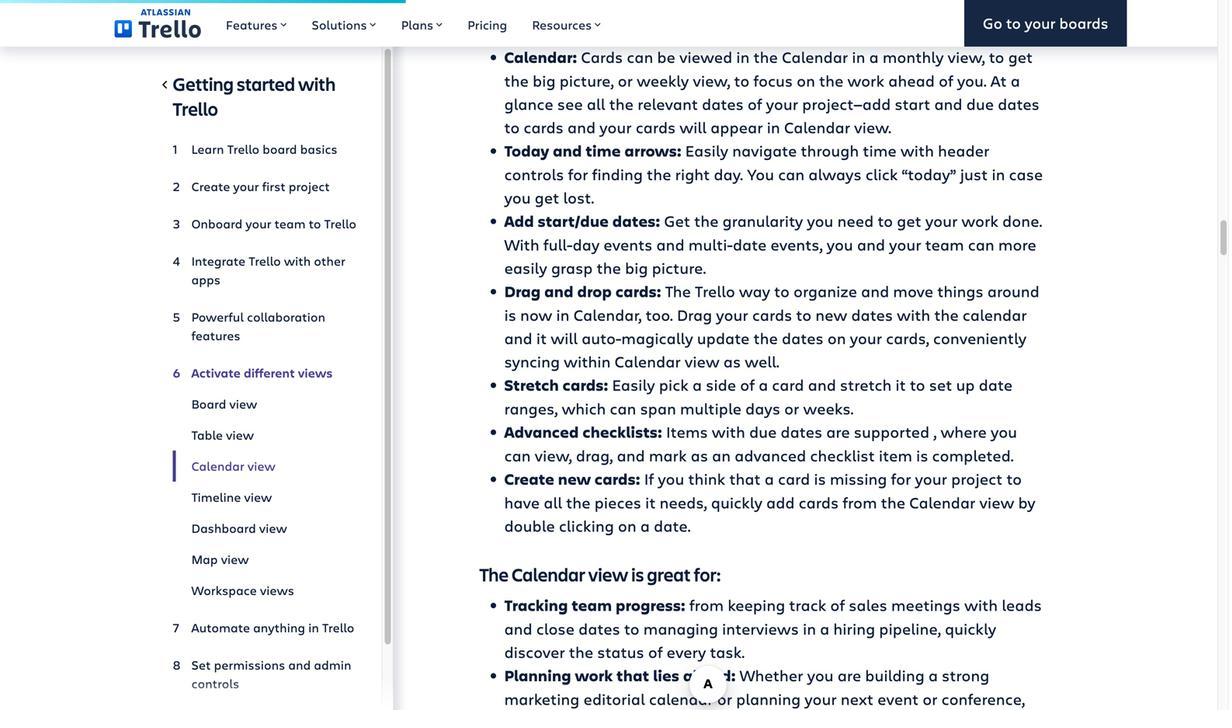 Task type: locate. For each thing, give the bounding box(es) containing it.
0 horizontal spatial calendar
[[649, 688, 714, 709]]

project inside if you think that a card is missing for your project to have all the pieces it needs, quickly add cards from the calendar view by double clicking on a date.
[[952, 468, 1003, 489]]

that down an
[[730, 468, 761, 489]]

the up focus
[[754, 46, 778, 67]]

trello right learn
[[227, 141, 260, 157]]

advanced
[[735, 445, 807, 466]]

1 horizontal spatial big
[[625, 257, 648, 278]]

your left first
[[233, 178, 259, 195]]

to right go at the right of the page
[[1007, 13, 1022, 33]]

1 vertical spatial big
[[625, 257, 648, 278]]

0 vertical spatial from
[[843, 492, 878, 513]]

0 horizontal spatial time
[[586, 140, 621, 161]]

and inside items with due dates are supported , where you can view, drag, and mark as an advanced checklist item is completed.
[[617, 445, 645, 466]]

drag and drop cards:
[[505, 281, 662, 302]]

0 vertical spatial card
[[773, 374, 805, 395]]

date inside get the granularity you need to get your work done. with full-day events and multi-date events, you and your team can more easily grasp the big picture.
[[733, 234, 767, 255]]

0 horizontal spatial for
[[568, 164, 589, 185]]

the inside the trello way to organize and move things around is now in calendar, too. drag your cards to new dates with the calendar and it will auto-magically update the dates on your cards, conveniently syncing within calendar view as well.
[[666, 280, 691, 301]]

view down calendar view link at bottom
[[244, 489, 272, 505]]

ahead
[[889, 70, 935, 91]]

powerful
[[192, 308, 244, 325]]

big down calendar:
[[533, 70, 556, 91]]

collaboration
[[247, 308, 326, 325]]

go
[[984, 13, 1003, 33]]

0 vertical spatial date
[[733, 234, 767, 255]]

with inside items with due dates are supported , where you can view, drag, and mark as an advanced checklist item is completed.
[[712, 421, 746, 442]]

0 horizontal spatial view,
[[535, 445, 572, 466]]

1 horizontal spatial on
[[797, 70, 816, 91]]

from inside if you think that a card is missing for your project to have all the pieces it needs, quickly add cards from the calendar view by double clicking on a date.
[[843, 492, 878, 513]]

get
[[1009, 46, 1034, 67], [535, 187, 560, 208], [898, 210, 922, 231]]

status
[[598, 641, 645, 662]]

to left focus
[[735, 70, 750, 91]]

1 vertical spatial from
[[690, 594, 724, 615]]

due down the you.
[[967, 93, 995, 114]]

0 vertical spatial create
[[192, 178, 230, 195]]

workspace
[[192, 582, 257, 599]]

span
[[641, 398, 677, 419]]

feature focus:
[[480, 14, 594, 38]]

with inside getting started with trello
[[298, 71, 336, 96]]

0 vertical spatial due
[[967, 93, 995, 114]]

1 horizontal spatial calendar
[[963, 304, 1028, 325]]

project down completed.
[[952, 468, 1003, 489]]

or down ahead:
[[718, 688, 733, 709]]

the inside "easily navigate through time with header controls for finding the right day. you can always click "today" just in case you get lost."
[[647, 164, 672, 185]]

with inside from keeping track of sales meetings with leads and close dates to managing interviews in a hiring pipeline, quickly discover the status of every task.
[[965, 594, 999, 615]]

if
[[645, 468, 654, 489]]

your left next
[[805, 688, 837, 709]]

your up move
[[890, 234, 922, 255]]

view for map view
[[221, 551, 249, 568]]

views inside "link"
[[260, 582, 294, 599]]

2 vertical spatial on
[[618, 515, 637, 536]]

0 vertical spatial that
[[730, 468, 761, 489]]

1 vertical spatial controls
[[192, 675, 239, 692]]

now
[[521, 304, 553, 325]]

1 horizontal spatial that
[[730, 468, 761, 489]]

new down drag,
[[558, 469, 591, 489]]

to
[[1007, 13, 1022, 33], [990, 46, 1005, 67], [735, 70, 750, 91], [505, 117, 520, 138], [878, 210, 894, 231], [309, 215, 321, 232], [775, 280, 790, 301], [797, 304, 812, 325], [910, 374, 926, 395], [1007, 468, 1023, 489], [625, 618, 640, 639]]

your left the cards,
[[850, 327, 883, 348]]

to inside from keeping track of sales meetings with leads and close dates to managing interviews in a hiring pipeline, quickly discover the status of every task.
[[625, 618, 640, 639]]

0 vertical spatial views
[[298, 364, 333, 381]]

grasp
[[552, 257, 593, 278]]

the up tracking
[[480, 562, 509, 587]]

1 horizontal spatial new
[[816, 304, 848, 325]]

0 vertical spatial it
[[537, 327, 547, 348]]

in inside "automate anything in trello" link
[[309, 619, 319, 636]]

from down missing
[[843, 492, 878, 513]]

0 vertical spatial controls
[[505, 164, 564, 185]]

1 horizontal spatial get
[[898, 210, 922, 231]]

trello inside integrate trello with other apps
[[249, 253, 281, 269]]

view, for and
[[535, 445, 572, 466]]

easily up span
[[613, 374, 656, 395]]

view right board
[[229, 395, 257, 412]]

the for calendar
[[480, 562, 509, 587]]

1 horizontal spatial it
[[646, 492, 656, 513]]

onboard your team to trello link
[[173, 208, 357, 239]]

think
[[689, 468, 726, 489]]

0 horizontal spatial that
[[617, 665, 650, 686]]

with inside "easily navigate through time with header controls for finding the right day. you can always click "today" just in case you get lost."
[[901, 140, 935, 161]]

0 horizontal spatial easily
[[613, 374, 656, 395]]

0 vertical spatial view,
[[948, 46, 986, 67]]

can
[[627, 46, 654, 67], [779, 164, 805, 185], [969, 234, 995, 255], [610, 398, 637, 419], [505, 445, 531, 466]]

on inside the trello way to organize and move things around is now in calendar, too. drag your cards to new dates with the calendar and it will auto-magically update the dates on your cards, conveniently syncing within calendar view as well.
[[828, 327, 847, 348]]

2 vertical spatial cards:
[[595, 469, 641, 489]]

time up finding
[[586, 140, 621, 161]]

or right days
[[785, 398, 800, 419]]

with right started
[[298, 71, 336, 96]]

full-
[[544, 234, 573, 255]]

quickly for needs,
[[712, 492, 763, 513]]

2 vertical spatial it
[[646, 492, 656, 513]]

view, for get
[[948, 46, 986, 67]]

automate anything in trello link
[[173, 612, 357, 643]]

2 horizontal spatial get
[[1009, 46, 1034, 67]]

easily for today and time arrows:
[[686, 140, 729, 161]]

1 vertical spatial create
[[505, 469, 555, 489]]

1 vertical spatial it
[[896, 374, 907, 395]]

create up the have
[[505, 469, 555, 489]]

plans button
[[389, 0, 455, 47]]

to up 'status'
[[625, 618, 640, 639]]

to up today
[[505, 117, 520, 138]]

views
[[298, 364, 333, 381], [260, 582, 294, 599]]

have
[[505, 492, 540, 513]]

1 horizontal spatial from
[[843, 492, 878, 513]]

go to your boards link
[[965, 0, 1128, 47]]

time up click at the right top
[[863, 140, 897, 161]]

you
[[748, 164, 775, 185]]

tracking team progress:
[[505, 595, 686, 616]]

1 vertical spatial for
[[892, 468, 912, 489]]

view down table view link
[[248, 458, 276, 474]]

integrate trello with other apps
[[192, 253, 346, 288]]

big
[[533, 70, 556, 91], [625, 257, 648, 278]]

date inside easily pick a side of a card and stretch it to set up date ranges, which can span multiple days or weeks.
[[979, 374, 1013, 395]]

close
[[537, 618, 575, 639]]

can left be
[[627, 46, 654, 67]]

just
[[961, 164, 989, 185]]

1 horizontal spatial will
[[680, 117, 707, 138]]

get left lost.
[[535, 187, 560, 208]]

time inside "easily navigate through time with header controls for finding the right day. you can always click "today" just in case you get lost."
[[863, 140, 897, 161]]

0 horizontal spatial project
[[289, 178, 330, 195]]

calendar view link
[[173, 451, 357, 482]]

1 vertical spatial calendar
[[649, 688, 714, 709]]

dates inside from keeping track of sales meetings with leads and close dates to managing interviews in a hiring pipeline, quickly discover the status of every task.
[[579, 618, 621, 639]]

team inside get the granularity you need to get your work done. with full-day events and multi-date events, you and your team can more easily grasp the big picture.
[[926, 234, 965, 255]]

with up an
[[712, 421, 746, 442]]

you inside whether you are building a strong marketing editorial calendar or planning your next event or conference
[[808, 665, 834, 686]]

board view link
[[173, 388, 357, 420]]

easily up right
[[686, 140, 729, 161]]

0 horizontal spatial create
[[192, 178, 230, 195]]

0 horizontal spatial get
[[535, 187, 560, 208]]

whether
[[740, 665, 804, 686]]

cards inside if you think that a card is missing for your project to have all the pieces it needs, quickly add cards from the calendar view by double clicking on a date.
[[799, 492, 839, 513]]

pick
[[659, 374, 689, 395]]

1 horizontal spatial views
[[298, 364, 333, 381]]

1 horizontal spatial time
[[863, 140, 897, 161]]

to left the set
[[910, 374, 926, 395]]

resources button
[[520, 0, 614, 47]]

due down days
[[750, 421, 777, 442]]

calendar down completed.
[[910, 492, 976, 513]]

are up checklist
[[827, 421, 851, 442]]

calendar inside if you think that a card is missing for your project to have all the pieces it needs, quickly add cards from the calendar view by double clicking on a date.
[[910, 492, 976, 513]]

and up discover
[[505, 618, 533, 639]]

0 vertical spatial get
[[1009, 46, 1034, 67]]

big down the events
[[625, 257, 648, 278]]

0 vertical spatial team
[[275, 215, 306, 232]]

due inside cards can be viewed in the calendar in a monthly view, to get the big picture, or weekly view, to focus on the work ahead of you. at a glance see all the relevant dates of your project—add start and due dates to cards and your cards will appear in calendar view.
[[967, 93, 995, 114]]

around
[[988, 280, 1040, 301]]

0 horizontal spatial all
[[544, 492, 563, 513]]

multiple
[[681, 398, 742, 419]]

0 vertical spatial calendar
[[963, 304, 1028, 325]]

a inside whether you are building a strong marketing editorial calendar or planning your next event or conference
[[929, 665, 939, 686]]

1 vertical spatial due
[[750, 421, 777, 442]]

cards,
[[887, 327, 930, 348]]

sales
[[849, 594, 888, 615]]

a down advanced
[[765, 468, 775, 489]]

features
[[226, 16, 278, 33]]

for up lost.
[[568, 164, 589, 185]]

and inside easily pick a side of a card and stretch it to set up date ranges, which can span multiple days or weeks.
[[809, 374, 837, 395]]

all inside if you think that a card is missing for your project to have all the pieces it needs, quickly add cards from the calendar view by double clicking on a date.
[[544, 492, 563, 513]]

create down learn
[[192, 178, 230, 195]]

day.
[[714, 164, 744, 185]]

in right just
[[992, 164, 1006, 185]]

view down timeline view link
[[259, 520, 287, 536]]

2 vertical spatial work
[[575, 665, 613, 686]]

0 horizontal spatial it
[[537, 327, 547, 348]]

are
[[827, 421, 851, 442], [838, 665, 862, 686]]

work
[[848, 70, 885, 91], [962, 210, 999, 231], [575, 665, 613, 686]]

is left now
[[505, 304, 517, 325]]

in inside the trello way to organize and move things around is now in calendar, too. drag your cards to new dates with the calendar and it will auto-magically update the dates on your cards, conveniently syncing within calendar view as well.
[[557, 304, 570, 325]]

stretch
[[505, 374, 559, 395]]

for inside if you think that a card is missing for your project to have all the pieces it needs, quickly add cards from the calendar view by double clicking on a date.
[[892, 468, 912, 489]]

with inside the trello way to organize and move things around is now in calendar, too. drag your cards to new dates with the calendar and it will auto-magically update the dates on your cards, conveniently syncing within calendar view as well.
[[898, 304, 931, 325]]

resources
[[532, 16, 592, 33]]

get down go to your boards at the right of page
[[1009, 46, 1034, 67]]

1 vertical spatial work
[[962, 210, 999, 231]]

to up 'other'
[[309, 215, 321, 232]]

on down pieces
[[618, 515, 637, 536]]

progress:
[[616, 595, 686, 616]]

0 vertical spatial quickly
[[712, 492, 763, 513]]

can inside get the granularity you need to get your work done. with full-day events and multi-date events, you and your team can more easily grasp the big picture.
[[969, 234, 995, 255]]

and down 'see'
[[568, 117, 596, 138]]

your inside if you think that a card is missing for your project to have all the pieces it needs, quickly add cards from the calendar view by double clicking on a date.
[[916, 468, 948, 489]]

appear
[[711, 117, 763, 138]]

quickly inside from keeping track of sales meetings with leads and close dates to managing interviews in a hiring pipeline, quickly discover the status of every task.
[[946, 618, 997, 639]]

view, down advanced
[[535, 445, 572, 466]]

building
[[866, 665, 925, 686]]

view, inside items with due dates are supported , where you can view, drag, and mark as an advanced checklist item is completed.
[[535, 445, 572, 466]]

1 horizontal spatial quickly
[[946, 618, 997, 639]]

dashboard view link
[[173, 513, 357, 544]]

work up editorial
[[575, 665, 613, 686]]

create new cards:
[[505, 469, 641, 489]]

0 horizontal spatial will
[[551, 327, 578, 348]]

0 horizontal spatial team
[[275, 215, 306, 232]]

views down map view link on the left of page
[[260, 582, 294, 599]]

you down need
[[827, 234, 854, 255]]

card inside easily pick a side of a card and stretch it to set up date ranges, which can span multiple days or weeks.
[[773, 374, 805, 395]]

all down picture,
[[587, 93, 606, 114]]

0 vertical spatial new
[[816, 304, 848, 325]]

1 horizontal spatial project
[[952, 468, 1003, 489]]

work up project—add
[[848, 70, 885, 91]]

1 horizontal spatial all
[[587, 93, 606, 114]]

project—add
[[803, 93, 891, 114]]

1 vertical spatial get
[[535, 187, 560, 208]]

the down "picture."
[[666, 280, 691, 301]]

1 horizontal spatial controls
[[505, 164, 564, 185]]

board
[[192, 395, 226, 412]]

automate
[[192, 619, 250, 636]]

supported
[[855, 421, 930, 442]]

and down the you.
[[935, 93, 963, 114]]

planning
[[737, 688, 801, 709]]

to inside get the granularity you need to get your work done. with full-day events and multi-date events, you and your team can more easily grasp the big picture.
[[878, 210, 894, 231]]

1 vertical spatial all
[[544, 492, 563, 513]]

1 horizontal spatial drag
[[677, 304, 713, 325]]

you right if
[[658, 468, 685, 489]]

view inside the trello way to organize and move things around is now in calendar, too. drag your cards to new dates with the calendar and it will auto-magically update the dates on your cards, conveniently syncing within calendar view as well.
[[685, 351, 720, 372]]

1 horizontal spatial work
[[848, 70, 885, 91]]

quickly inside if you think that a card is missing for your project to have all the pieces it needs, quickly add cards from the calendar view by double clicking on a date.
[[712, 492, 763, 513]]

for down item
[[892, 468, 912, 489]]

and inside set permissions and admin controls
[[288, 657, 311, 673]]

to inside easily pick a side of a card and stretch it to set up date ranges, which can span multiple days or weeks.
[[910, 374, 926, 395]]

1 vertical spatial views
[[260, 582, 294, 599]]

0 horizontal spatial big
[[533, 70, 556, 91]]

go to your boards
[[984, 13, 1109, 33]]

weekly
[[637, 70, 689, 91]]

and up weeks.
[[809, 374, 837, 395]]

timeline view link
[[173, 482, 357, 513]]

2 horizontal spatial view,
[[948, 46, 986, 67]]

1 vertical spatial team
[[926, 234, 965, 255]]

view left by
[[980, 492, 1015, 513]]

0 vertical spatial work
[[848, 70, 885, 91]]

dates down weeks.
[[781, 421, 823, 442]]

from inside from keeping track of sales meetings with leads and close dates to managing interviews in a hiring pipeline, quickly discover the status of every task.
[[690, 594, 724, 615]]

1 horizontal spatial the
[[666, 280, 691, 301]]

0 horizontal spatial from
[[690, 594, 724, 615]]

calendar up conveniently
[[963, 304, 1028, 325]]

from keeping track of sales meetings with leads and close dates to managing interviews in a hiring pipeline, quickly discover the status of every task.
[[505, 594, 1043, 662]]

project
[[289, 178, 330, 195], [952, 468, 1003, 489]]

and down checklists:
[[617, 445, 645, 466]]

you inside "easily navigate through time with header controls for finding the right day. you can always click "today" just in case you get lost."
[[505, 187, 531, 208]]

the
[[666, 280, 691, 301], [480, 562, 509, 587]]

it inside the trello way to organize and move things around is now in calendar, too. drag your cards to new dates with the calendar and it will auto-magically update the dates on your cards, conveniently syncing within calendar view as well.
[[537, 327, 547, 348]]

get inside "easily navigate through time with header controls for finding the right day. you can always click "today" just in case you get lost."
[[535, 187, 560, 208]]

0 horizontal spatial as
[[691, 445, 709, 466]]

1 horizontal spatial as
[[724, 351, 741, 372]]

or inside cards can be viewed in the calendar in a monthly view, to get the big picture, or weekly view, to focus on the work ahead of you. at a glance see all the relevant dates of your project—add start and due dates to cards and your cards will appear in calendar view.
[[618, 70, 633, 91]]

1 vertical spatial will
[[551, 327, 578, 348]]

of up lies
[[649, 641, 663, 662]]

0 vertical spatial big
[[533, 70, 556, 91]]

1 horizontal spatial easily
[[686, 140, 729, 161]]

card
[[773, 374, 805, 395], [778, 468, 811, 489]]

of right side
[[741, 374, 755, 395]]

0 horizontal spatial drag
[[505, 281, 541, 302]]

1 horizontal spatial for
[[892, 468, 912, 489]]

atlassian trello image
[[115, 9, 201, 38]]

easily inside "easily navigate through time with header controls for finding the right day. you can always click "today" just in case you get lost."
[[686, 140, 729, 161]]

can inside items with due dates are supported , where you can view, drag, and mark as an advanced checklist item is completed.
[[505, 445, 531, 466]]

on inside if you think that a card is missing for your project to have all the pieces it needs, quickly add cards from the calendar view by double clicking on a date.
[[618, 515, 637, 536]]

completed.
[[933, 445, 1015, 466]]

create
[[192, 178, 230, 195], [505, 469, 555, 489]]

a left monthly
[[870, 46, 879, 67]]

is inside items with due dates are supported , where you can view, drag, and mark as an advanced checklist item is completed.
[[917, 445, 929, 466]]

1 vertical spatial date
[[979, 374, 1013, 395]]

checklists:
[[583, 422, 663, 442]]

1 time from the left
[[863, 140, 897, 161]]

it right the stretch
[[896, 374, 907, 395]]

view, down viewed
[[693, 70, 731, 91]]

case
[[1010, 164, 1044, 185]]

0 horizontal spatial quickly
[[712, 492, 763, 513]]

is
[[505, 304, 517, 325], [917, 445, 929, 466], [815, 468, 827, 489], [632, 562, 644, 587]]

1 vertical spatial as
[[691, 445, 709, 466]]

in down track
[[803, 618, 817, 639]]

and left admin
[[288, 657, 311, 673]]

will down relevant
[[680, 117, 707, 138]]

magically
[[622, 327, 694, 348]]

trello down getting
[[173, 96, 218, 121]]

can inside easily pick a side of a card and stretch it to set up date ranges, which can span multiple days or weeks.
[[610, 398, 637, 419]]

your down "today"
[[926, 210, 958, 231]]

marketing
[[505, 688, 580, 709]]

stretch cards:
[[505, 374, 609, 395]]

0 vertical spatial all
[[587, 93, 606, 114]]

all
[[587, 93, 606, 114], [544, 492, 563, 513]]

view for dashboard view
[[259, 520, 287, 536]]

1 vertical spatial are
[[838, 665, 862, 686]]

it
[[537, 327, 547, 348], [896, 374, 907, 395], [646, 492, 656, 513]]

stretch
[[841, 374, 892, 395]]

work inside cards can be viewed in the calendar in a monthly view, to get the big picture, or weekly view, to focus on the work ahead of you. at a glance see all the relevant dates of your project—add start and due dates to cards and your cards will appear in calendar view.
[[848, 70, 885, 91]]

0 vertical spatial for
[[568, 164, 589, 185]]

keeping
[[728, 594, 786, 615]]

card inside if you think that a card is missing for your project to have all the pieces it needs, quickly add cards from the calendar view by double clicking on a date.
[[778, 468, 811, 489]]

controls inside "easily navigate through time with header controls for finding the right day. you can always click "today" just in case you get lost."
[[505, 164, 564, 185]]

0 horizontal spatial controls
[[192, 675, 239, 692]]

0 vertical spatial drag
[[505, 281, 541, 302]]

syncing
[[505, 351, 560, 372]]

1 vertical spatial drag
[[677, 304, 713, 325]]

the inside from keeping track of sales meetings with leads and close dates to managing interviews in a hiring pipeline, quickly discover the status of every task.
[[569, 641, 594, 662]]

are inside whether you are building a strong marketing editorial calendar or planning your next event or conference
[[838, 665, 862, 686]]

1 vertical spatial quickly
[[946, 618, 997, 639]]

cards right add
[[799, 492, 839, 513]]

work left done.
[[962, 210, 999, 231]]

1 vertical spatial that
[[617, 665, 650, 686]]

2 vertical spatial get
[[898, 210, 922, 231]]

click
[[866, 164, 899, 185]]

features button
[[214, 0, 300, 47]]

0 horizontal spatial the
[[480, 562, 509, 587]]

0 vertical spatial the
[[666, 280, 691, 301]]

1 vertical spatial project
[[952, 468, 1003, 489]]

easily inside easily pick a side of a card and stretch it to set up date ranges, which can span multiple days or weeks.
[[613, 374, 656, 395]]

get down "today"
[[898, 210, 922, 231]]

your down ,
[[916, 468, 948, 489]]

a
[[870, 46, 879, 67], [1011, 70, 1021, 91], [693, 374, 702, 395], [759, 374, 769, 395], [765, 468, 775, 489], [641, 515, 650, 536], [821, 618, 830, 639], [929, 665, 939, 686]]

the down close
[[569, 641, 594, 662]]

controls down today
[[505, 164, 564, 185]]

0 vertical spatial easily
[[686, 140, 729, 161]]

pieces
[[595, 492, 642, 513]]

0 vertical spatial are
[[827, 421, 851, 442]]

add
[[505, 211, 534, 232]]

integrate
[[192, 253, 246, 269]]

a down well.
[[759, 374, 769, 395]]

work inside get the granularity you need to get your work done. with full-day events and multi-date events, you and your team can more easily grasp the big picture.
[[962, 210, 999, 231]]

calendar view
[[192, 458, 276, 474]]

2 horizontal spatial work
[[962, 210, 999, 231]]

of inside easily pick a side of a card and stretch it to set up date ranges, which can span multiple days or weeks.
[[741, 374, 755, 395]]

is inside the trello way to organize and move things around is now in calendar, too. drag your cards to new dates with the calendar and it will auto-magically update the dates on your cards, conveniently syncing within calendar view as well.
[[505, 304, 517, 325]]

event
[[878, 688, 919, 709]]

view inside if you think that a card is missing for your project to have all the pieces it needs, quickly add cards from the calendar view by double clicking on a date.
[[980, 492, 1015, 513]]

apps
[[192, 271, 221, 288]]

cards: up pieces
[[595, 469, 641, 489]]

you inside items with due dates are supported , where you can view, drag, and mark as an advanced checklist item is completed.
[[991, 421, 1018, 442]]

on
[[797, 70, 816, 91], [828, 327, 847, 348], [618, 515, 637, 536]]

page progress progress bar
[[0, 0, 406, 3]]

can down advanced
[[505, 445, 531, 466]]

calendar down lies
[[649, 688, 714, 709]]

2 horizontal spatial team
[[926, 234, 965, 255]]



Task type: vqa. For each thing, say whether or not it's contained in the screenshot.
At
yes



Task type: describe. For each thing, give the bounding box(es) containing it.
to right way
[[775, 280, 790, 301]]

glance
[[505, 93, 554, 114]]

the down things
[[935, 304, 959, 325]]

powerful collaboration features
[[192, 308, 326, 344]]

integrate trello with other apps link
[[173, 246, 357, 295]]

header
[[939, 140, 990, 161]]

big inside cards can be viewed in the calendar in a monthly view, to get the big picture, or weekly view, to focus on the work ahead of you. at a glance see all the relevant dates of your project—add start and due dates to cards and your cards will appear in calendar view.
[[533, 70, 556, 91]]

or right event
[[923, 688, 938, 709]]

cards can be viewed in the calendar in a monthly view, to get the big picture, or weekly view, to focus on the work ahead of you. at a glance see all the relevant dates of your project—add start and due dates to cards and your cards will appear in calendar view.
[[505, 46, 1040, 138]]

view for table view
[[226, 427, 254, 443]]

granularity
[[723, 210, 804, 231]]

table
[[192, 427, 223, 443]]

as inside items with due dates are supported , where you can view, drag, and mark as an advanced checklist item is completed.
[[691, 445, 709, 466]]

will inside the trello way to organize and move things around is now in calendar, too. drag your cards to new dates with the calendar and it will auto-magically update the dates on your cards, conveniently syncing within calendar view as well.
[[551, 327, 578, 348]]

you.
[[958, 70, 987, 91]]

activate
[[192, 364, 241, 381]]

through
[[801, 140, 860, 161]]

you up events,
[[808, 210, 834, 231]]

easily for stretch cards:
[[613, 374, 656, 395]]

view up the tracking team progress:
[[589, 562, 629, 587]]

organize
[[794, 280, 858, 301]]

0 vertical spatial cards:
[[616, 281, 662, 302]]

1 horizontal spatial team
[[572, 595, 612, 616]]

monthly
[[883, 46, 944, 67]]

calendar inside whether you are building a strong marketing editorial calendar or planning your next event or conference
[[649, 688, 714, 709]]

planning work that lies ahead:
[[505, 665, 736, 686]]

item
[[879, 445, 913, 466]]

for inside "easily navigate through time with header controls for finding the right day. you can always click "today" just in case you get lost."
[[568, 164, 589, 185]]

quickly for pipeline,
[[946, 618, 997, 639]]

big inside get the granularity you need to get your work done. with full-day events and multi-date events, you and your team can more easily grasp the big picture.
[[625, 257, 648, 278]]

lies
[[653, 665, 680, 686]]

calendar inside the trello way to organize and move things around is now in calendar, too. drag your cards to new dates with the calendar and it will auto-magically update the dates on your cards, conveniently syncing within calendar view as well.
[[963, 304, 1028, 325]]

view for calendar view
[[248, 458, 276, 474]]

board
[[263, 141, 297, 157]]

get inside get the granularity you need to get your work done. with full-day events and multi-date events, you and your team can more easily grasp the big picture.
[[898, 210, 922, 231]]

dates down the organize
[[782, 327, 824, 348]]

by
[[1019, 492, 1036, 513]]

today
[[505, 140, 550, 161]]

create for create your first project
[[192, 178, 230, 195]]

the up project—add
[[820, 70, 844, 91]]

great
[[648, 562, 691, 587]]

in inside from keeping track of sales meetings with leads and close dates to managing interviews in a hiring pipeline, quickly discover the status of every task.
[[803, 618, 817, 639]]

in up project—add
[[853, 46, 866, 67]]

can inside cards can be viewed in the calendar in a monthly view, to get the big picture, or weekly view, to focus on the work ahead of you. at a glance see all the relevant dates of your project—add start and due dates to cards and your cards will appear in calendar view.
[[627, 46, 654, 67]]

is left great
[[632, 562, 644, 587]]

the up glance
[[505, 70, 529, 91]]

your down "create your first project"
[[246, 215, 272, 232]]

activate different views
[[192, 364, 333, 381]]

the calendar view is great for:
[[480, 562, 722, 587]]

pricing
[[468, 16, 508, 33]]

today and time arrows:
[[505, 140, 682, 161]]

get the granularity you need to get your work done. with full-day events and multi-date events, you and your team can more easily grasp the big picture.
[[505, 210, 1043, 278]]

different
[[244, 364, 295, 381]]

way
[[740, 280, 771, 301]]

drop
[[578, 281, 612, 302]]

boards
[[1060, 13, 1109, 33]]

admin
[[314, 657, 352, 673]]

mark
[[649, 445, 687, 466]]

discover
[[505, 641, 565, 662]]

plans
[[401, 16, 434, 33]]

1 vertical spatial view,
[[693, 70, 731, 91]]

a inside from keeping track of sales meetings with leads and close dates to managing interviews in a hiring pipeline, quickly discover the status of every task.
[[821, 618, 830, 639]]

1 vertical spatial new
[[558, 469, 591, 489]]

dashboard view
[[192, 520, 287, 536]]

0 horizontal spatial work
[[575, 665, 613, 686]]

and left move
[[862, 280, 890, 301]]

checklist
[[811, 445, 875, 466]]

to inside if you think that a card is missing for your project to have all the pieces it needs, quickly add cards from the calendar view by double clicking on a date.
[[1007, 468, 1023, 489]]

in right viewed
[[737, 46, 750, 67]]

and down need
[[858, 234, 886, 255]]

your left boards
[[1025, 13, 1056, 33]]

add
[[767, 492, 795, 513]]

trello inside the trello way to organize and move things around is now in calendar, too. drag your cards to new dates with the calendar and it will auto-magically update the dates on your cards, conveniently syncing within calendar view as well.
[[695, 280, 736, 301]]

,
[[934, 421, 937, 442]]

your up today and time arrows:
[[600, 117, 632, 138]]

always
[[809, 164, 862, 185]]

the for trello
[[666, 280, 691, 301]]

the down picture,
[[610, 93, 634, 114]]

in up navigate
[[767, 117, 781, 138]]

dates inside items with due dates are supported , where you can view, drag, and mark as an advanced checklist item is completed.
[[781, 421, 823, 442]]

of up hiring
[[831, 594, 845, 615]]

the up drop
[[597, 257, 622, 278]]

all inside cards can be viewed in the calendar in a monthly view, to get the big picture, or weekly view, to focus on the work ahead of you. at a glance see all the relevant dates of your project—add start and due dates to cards and your cards will appear in calendar view.
[[587, 93, 606, 114]]

the down missing
[[882, 492, 906, 513]]

days
[[746, 398, 781, 419]]

easily
[[505, 257, 548, 278]]

can inside "easily navigate through time with header controls for finding the right day. you can always click "today" just in case you get lost."
[[779, 164, 805, 185]]

lost.
[[564, 187, 595, 208]]

drag inside the trello way to organize and move things around is now in calendar, too. drag your cards to new dates with the calendar and it will auto-magically update the dates on your cards, conveniently syncing within calendar view as well.
[[677, 304, 713, 325]]

it inside easily pick a side of a card and stretch it to set up date ranges, which can span multiple days or weeks.
[[896, 374, 907, 395]]

planning
[[505, 665, 572, 686]]

for:
[[694, 562, 722, 587]]

picture.
[[652, 257, 707, 278]]

table view
[[192, 427, 254, 443]]

and down get
[[657, 234, 685, 255]]

your up update
[[717, 304, 749, 325]]

0 vertical spatial project
[[289, 178, 330, 195]]

and inside from keeping track of sales meetings with leads and close dates to managing interviews in a hiring pipeline, quickly discover the status of every task.
[[505, 618, 533, 639]]

cards up arrows: on the right of the page
[[636, 117, 676, 138]]

anything
[[253, 619, 305, 636]]

dates up 'appear'
[[702, 93, 744, 114]]

controls inside set permissions and admin controls
[[192, 675, 239, 692]]

dates down at on the top right of the page
[[998, 93, 1040, 114]]

pipeline,
[[880, 618, 942, 639]]

with inside integrate trello with other apps
[[284, 253, 311, 269]]

whether you are building a strong marketing editorial calendar or planning your next event or conference
[[505, 665, 1026, 710]]

to up at on the top right of the page
[[990, 46, 1005, 67]]

update
[[698, 327, 750, 348]]

map view link
[[173, 544, 357, 575]]

calendar up tracking
[[512, 562, 586, 587]]

view for timeline view
[[244, 489, 272, 505]]

new inside the trello way to organize and move things around is now in calendar, too. drag your cards to new dates with the calendar and it will auto-magically update the dates on your cards, conveniently syncing within calendar view as well.
[[816, 304, 848, 325]]

events
[[604, 234, 653, 255]]

double
[[505, 515, 555, 536]]

conveniently
[[934, 327, 1027, 348]]

get inside cards can be viewed in the calendar in a monthly view, to get the big picture, or weekly view, to focus on the work ahead of you. at a glance see all the relevant dates of your project—add start and due dates to cards and your cards will appear in calendar view.
[[1009, 46, 1034, 67]]

in inside "easily navigate through time with header controls for finding the right day. you can always click "today" just in case you get lost."
[[992, 164, 1006, 185]]

cards down glance
[[524, 117, 564, 138]]

will inside cards can be viewed in the calendar in a monthly view, to get the big picture, or weekly view, to focus on the work ahead of you. at a glance see all the relevant dates of your project—add start and due dates to cards and your cards will appear in calendar view.
[[680, 117, 707, 138]]

trello up admin
[[322, 619, 355, 636]]

a right at on the top right of the page
[[1011, 70, 1021, 91]]

are inside items with due dates are supported , where you can view, drag, and mark as an advanced checklist item is completed.
[[827, 421, 851, 442]]

arrows:
[[625, 140, 682, 161]]

view for board view
[[229, 395, 257, 412]]

needs,
[[660, 492, 708, 513]]

calendar up timeline
[[192, 458, 245, 474]]

activate different views link
[[173, 357, 357, 388]]

a right pick
[[693, 374, 702, 395]]

basics
[[300, 141, 338, 157]]

weeks.
[[804, 398, 854, 419]]

you inside if you think that a card is missing for your project to have all the pieces it needs, quickly add cards from the calendar view by double clicking on a date.
[[658, 468, 685, 489]]

trello up 'other'
[[324, 215, 357, 232]]

create your first project link
[[173, 171, 357, 202]]

cards
[[581, 46, 623, 67]]

or inside easily pick a side of a card and stretch it to set up date ranges, which can span multiple days or weeks.
[[785, 398, 800, 419]]

calendar,
[[574, 304, 642, 325]]

first
[[262, 178, 286, 195]]

focus
[[754, 70, 793, 91]]

on inside cards can be viewed in the calendar in a monthly view, to get the big picture, or weekly view, to focus on the work ahead of you. at a glance see all the relevant dates of your project—add start and due dates to cards and your cards will appear in calendar view.
[[797, 70, 816, 91]]

getting started with trello link
[[173, 71, 357, 127]]

add start/due dates:
[[505, 211, 661, 232]]

1 vertical spatial cards:
[[563, 374, 609, 395]]

of left the you.
[[939, 70, 954, 91]]

calendar inside the trello way to organize and move things around is now in calendar, too. drag your cards to new dates with the calendar and it will auto-magically update the dates on your cards, conveniently syncing within calendar view as well.
[[615, 351, 681, 372]]

track
[[790, 594, 827, 615]]

if you think that a card is missing for your project to have all the pieces it needs, quickly add cards from the calendar view by double clicking on a date.
[[505, 468, 1036, 536]]

and up 'syncing'
[[505, 327, 533, 348]]

that inside if you think that a card is missing for your project to have all the pieces it needs, quickly add cards from the calendar view by double clicking on a date.
[[730, 468, 761, 489]]

getting
[[173, 71, 234, 96]]

set
[[192, 657, 211, 673]]

of up 'appear'
[[748, 93, 763, 114]]

tracking
[[505, 595, 568, 616]]

as inside the trello way to organize and move things around is now in calendar, too. drag your cards to new dates with the calendar and it will auto-magically update the dates on your cards, conveniently syncing within calendar view as well.
[[724, 351, 741, 372]]

the up well.
[[754, 327, 778, 348]]

create your first project
[[192, 178, 330, 195]]

a left date.
[[641, 515, 650, 536]]

to down the organize
[[797, 304, 812, 325]]

editorial
[[584, 688, 646, 709]]

cards inside the trello way to organize and move things around is now in calendar, too. drag your cards to new dates with the calendar and it will auto-magically update the dates on your cards, conveniently syncing within calendar view as well.
[[753, 304, 793, 325]]

due inside items with due dates are supported , where you can view, drag, and mark as an advanced checklist item is completed.
[[750, 421, 777, 442]]

create for create new cards:
[[505, 469, 555, 489]]

be
[[658, 46, 676, 67]]

workspace views
[[192, 582, 294, 599]]

permissions
[[214, 657, 285, 673]]

your down focus
[[767, 93, 799, 114]]

pricing link
[[455, 0, 520, 47]]

relevant
[[638, 93, 698, 114]]

it inside if you think that a card is missing for your project to have all the pieces it needs, quickly add cards from the calendar view by double clicking on a date.
[[646, 492, 656, 513]]

every
[[667, 641, 707, 662]]

at
[[991, 70, 1007, 91]]

learn trello board basics
[[192, 141, 338, 157]]

the down create new cards:
[[567, 492, 591, 513]]

onboard your team to trello
[[192, 215, 357, 232]]

automate anything in trello
[[192, 619, 355, 636]]

set permissions and admin controls
[[192, 657, 352, 692]]

your inside whether you are building a strong marketing editorial calendar or planning your next event or conference
[[805, 688, 837, 709]]

the up the multi-
[[695, 210, 719, 231]]

set permissions and admin controls link
[[173, 650, 357, 699]]

dates up the cards,
[[852, 304, 894, 325]]

calendar up focus
[[782, 46, 849, 67]]

the trello way to organize and move things around is now in calendar, too. drag your cards to new dates with the calendar and it will auto-magically update the dates on your cards, conveniently syncing within calendar view as well.
[[505, 280, 1040, 372]]

ahead:
[[684, 665, 736, 686]]

drag,
[[576, 445, 613, 466]]

and down grasp
[[545, 281, 574, 302]]

items with due dates are supported , where you can view, drag, and mark as an advanced checklist item is completed.
[[505, 421, 1018, 466]]

multi-
[[689, 234, 733, 255]]

trello inside getting started with trello
[[173, 96, 218, 121]]

calendar up "through"
[[785, 117, 851, 138]]

and right today
[[553, 140, 582, 161]]

is inside if you think that a card is missing for your project to have all the pieces it needs, quickly add cards from the calendar view by double clicking on a date.
[[815, 468, 827, 489]]

2 time from the left
[[586, 140, 621, 161]]

hiring
[[834, 618, 876, 639]]



